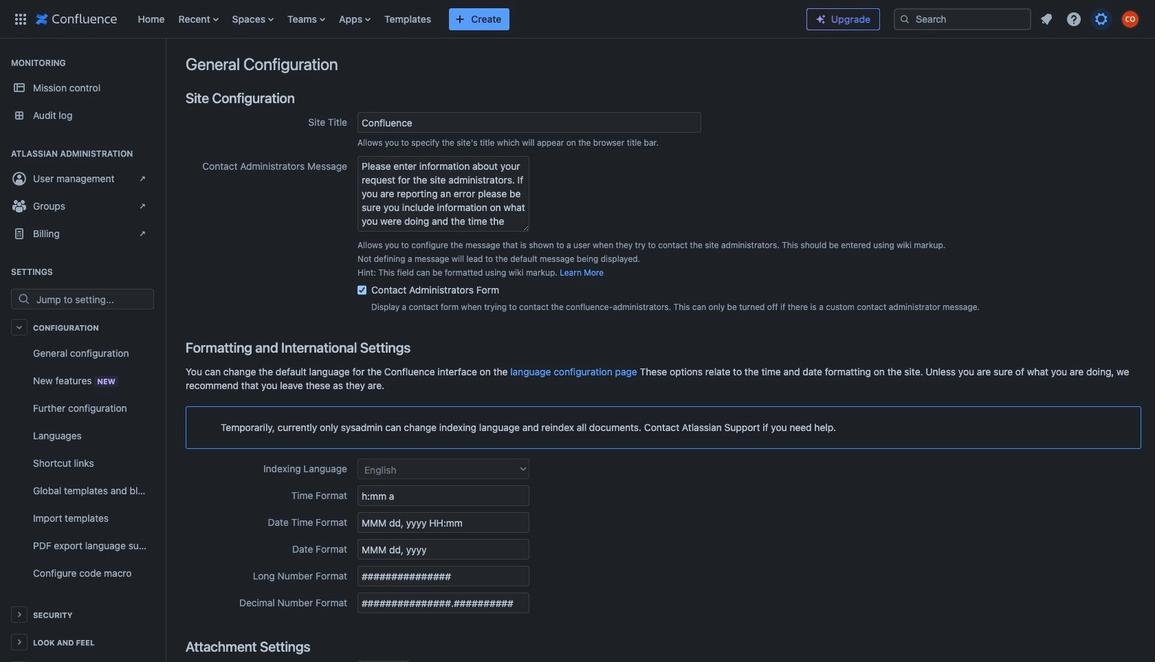 Task type: locate. For each thing, give the bounding box(es) containing it.
appswitcher icon image
[[12, 11, 29, 27]]

region
[[6, 340, 160, 588]]

None search field
[[894, 8, 1032, 30]]

1 horizontal spatial list
[[1035, 7, 1148, 31]]

list for "appswitcher icon"
[[131, 0, 796, 38]]

None text field
[[358, 513, 530, 533], [358, 661, 409, 663], [358, 513, 530, 533], [358, 661, 409, 663]]

0 horizontal spatial list
[[131, 0, 796, 38]]

None text field
[[358, 112, 702, 133], [358, 156, 530, 232], [358, 486, 530, 506], [358, 539, 530, 560], [358, 566, 530, 587], [358, 593, 530, 614], [358, 112, 702, 133], [358, 156, 530, 232], [358, 486, 530, 506], [358, 539, 530, 560], [358, 566, 530, 587], [358, 593, 530, 614]]

collapse sidebar image
[[150, 45, 180, 73]]

None checkbox
[[358, 283, 367, 297]]

main content
[[165, 39, 1156, 52]]

confluence image
[[36, 11, 117, 27], [36, 11, 117, 27]]

Settings Search field
[[32, 290, 153, 309]]

banner
[[0, 0, 1156, 41]]

list for premium image
[[1035, 7, 1148, 31]]

help icon image
[[1066, 11, 1083, 27]]

notification icon image
[[1039, 11, 1055, 27]]

list
[[131, 0, 796, 38], [1035, 7, 1148, 31]]



Task type: describe. For each thing, give the bounding box(es) containing it.
Search field
[[894, 8, 1032, 30]]

settings icon image
[[1094, 11, 1110, 27]]

premium image
[[816, 14, 827, 25]]

search image
[[900, 13, 911, 24]]

global element
[[8, 0, 796, 38]]



Task type: vqa. For each thing, say whether or not it's contained in the screenshot.
row group on the top of page within Timeline GRID
no



